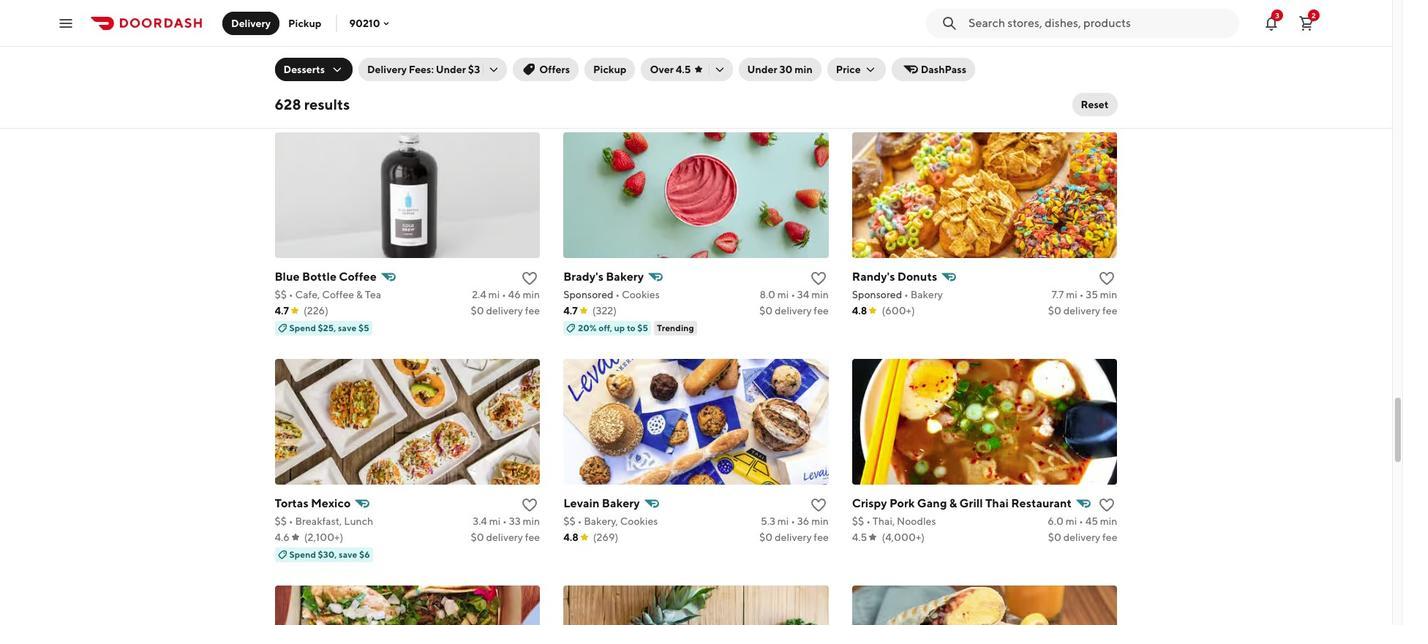 Task type: locate. For each thing, give the bounding box(es) containing it.
min right 30
[[795, 64, 813, 75]]

fee for subway
[[1103, 78, 1118, 90]]

$​0 delivery fee for crispy pork gang & grill thai restaurant
[[1048, 532, 1118, 543]]

lunch
[[624, 62, 653, 74], [344, 516, 373, 527]]

$​0 delivery fee up reset
[[1048, 78, 1118, 90]]

under left $3
[[436, 64, 466, 75]]

0 vertical spatial pickup
[[288, 17, 322, 29]]

coffee up over at the top of the page
[[636, 43, 674, 57]]

0 vertical spatial cookies
[[622, 289, 660, 300]]

fee down 3.4 mi • 33 min
[[525, 532, 540, 543]]

min right 36
[[812, 516, 829, 527]]

min for crispy pork gang & grill thai restaurant
[[1100, 516, 1118, 527]]

delivery down 3.5 mi • 37 min
[[486, 78, 523, 90]]

click to add this store to your saved list image
[[521, 43, 539, 60], [810, 43, 827, 60], [521, 270, 539, 287], [521, 497, 539, 514], [810, 497, 827, 514], [1099, 497, 1116, 514]]

3.4
[[473, 516, 487, 527]]

$$ down subway
[[852, 62, 864, 74]]

1 vertical spatial pickup button
[[585, 58, 635, 81]]

$$ down blue
[[275, 289, 287, 300]]

& left grill
[[950, 497, 957, 510]]

0 horizontal spatial under
[[436, 64, 466, 75]]

$​0 delivery fee for subway
[[1048, 78, 1118, 90]]

mi right the 3.4
[[489, 516, 501, 527]]

delivery for tortas mexico
[[486, 532, 523, 543]]

over 4.5 button
[[641, 58, 733, 81]]

pickup
[[288, 17, 322, 29], [593, 64, 627, 75]]

click to add this store to your saved list image up 6.0 mi • 45 min
[[1099, 497, 1116, 514]]

5.3
[[761, 516, 776, 527]]

fee for board house coffee
[[814, 78, 829, 90]]

$$ • dessert, lunch
[[563, 62, 653, 74]]

4.5
[[676, 64, 691, 75], [852, 532, 867, 543]]

fee down 2.4 mi • 46 min
[[525, 305, 540, 317]]

fee down the '5.3 mi • 36 min'
[[814, 532, 829, 543]]

under
[[436, 64, 466, 75], [747, 64, 777, 75]]

$​0 for brady's bakery
[[759, 305, 773, 317]]

4.5 down the crispy
[[852, 532, 867, 543]]

$​0 delivery fee for brady's bakery
[[759, 305, 829, 317]]

1 4.7 from the left
[[275, 305, 289, 317]]

2 button
[[1292, 8, 1321, 38]]

1 vertical spatial 4.6
[[275, 532, 290, 543]]

click to add this store to your saved list image for brady's bakery
[[810, 270, 827, 287]]

pizzeria
[[313, 43, 356, 57]]

• up (322)
[[616, 289, 620, 300]]

delivery down 8.0 mi • 34 min on the top right
[[775, 305, 812, 317]]

save right the $35, in the left top of the page
[[338, 96, 357, 107]]

tortas mexico
[[275, 497, 351, 510]]

$5 for blue bottle coffee
[[358, 322, 369, 333]]

coffee for board house coffee
[[636, 43, 674, 57]]

fee down 8.0 mi • 34 min on the top right
[[814, 305, 829, 317]]

2 vertical spatial bakery
[[602, 497, 640, 510]]

mi right 2.4
[[488, 289, 500, 300]]

click to add this store to your saved list image up 2.4 mi • 46 min
[[521, 270, 539, 287]]

$$ • breakfast, lunch
[[275, 516, 373, 527]]

4.6 for enzo's pizzeria
[[275, 78, 290, 90]]

$$ for enzo's pizzeria
[[275, 62, 287, 74]]

coffee for blue bottle coffee
[[339, 270, 377, 284]]

0 vertical spatial lunch
[[624, 62, 653, 74]]

• left 34
[[791, 289, 795, 300]]

0 vertical spatial 4.6
[[275, 78, 290, 90]]

4.8 down randy's
[[852, 305, 867, 317]]

2 sponsored from the left
[[852, 289, 902, 300]]

1 vertical spatial lunch
[[344, 516, 373, 527]]

cafe,
[[295, 289, 320, 300]]

(269)
[[593, 532, 618, 543]]

(4,000+)
[[882, 532, 925, 543]]

fee for blue bottle coffee
[[525, 305, 540, 317]]

desserts button
[[275, 58, 353, 81]]

crispy
[[852, 497, 887, 510]]

delivery for levain bakery
[[775, 532, 812, 543]]

min right 33
[[523, 516, 540, 527]]

$​0 delivery fee down the '5.3 mi • 36 min'
[[759, 532, 829, 543]]

$5 right the $35, in the left top of the page
[[358, 96, 369, 107]]

under inside button
[[747, 64, 777, 75]]

delivery down 7.7 mi • 35 min
[[1064, 305, 1101, 317]]

4.5 inside button
[[676, 64, 691, 75]]

house
[[599, 43, 634, 57]]

2 vertical spatial coffee
[[322, 289, 354, 300]]

min
[[523, 62, 540, 74], [811, 62, 829, 74], [795, 64, 813, 75], [523, 289, 540, 300], [811, 289, 829, 300], [1100, 289, 1118, 300], [523, 516, 540, 527], [812, 516, 829, 527], [1100, 516, 1118, 527]]

save right $25,
[[338, 322, 357, 333]]

4.8
[[563, 78, 579, 90], [852, 78, 867, 90], [852, 305, 867, 317], [563, 532, 579, 543]]

3.5
[[473, 62, 488, 74]]

0 horizontal spatial 4.5
[[676, 64, 691, 75]]

• left 33
[[503, 516, 507, 527]]

min for randy's donuts
[[1100, 289, 1118, 300]]

cookies up to
[[622, 289, 660, 300]]

spend $25, save $5
[[289, 322, 369, 333]]

min right 45
[[1100, 516, 1118, 527]]

$​0 delivery fee down 5.1 mi • 26 min
[[759, 78, 829, 90]]

pork
[[890, 497, 915, 510]]

under left 30
[[747, 64, 777, 75]]

delivery
[[486, 78, 523, 90], [775, 78, 812, 90], [1064, 78, 1101, 90], [486, 305, 523, 317], [775, 305, 812, 317], [1064, 305, 1101, 317], [486, 532, 523, 543], [775, 532, 812, 543], [1064, 532, 1101, 543]]

4.7 left "(226)"
[[275, 305, 289, 317]]

delivery up reset
[[1064, 78, 1101, 90]]

mi right 8.0 at the top of page
[[778, 289, 789, 300]]

coffee down blue bottle coffee
[[322, 289, 354, 300]]

$​0 for crispy pork gang & grill thai restaurant
[[1048, 532, 1062, 543]]

spend for tortas
[[289, 549, 316, 560]]

$25,
[[318, 322, 336, 333]]

delivery down 30
[[775, 78, 812, 90]]

$$ down the crispy
[[852, 516, 864, 527]]

mi
[[490, 62, 501, 74], [778, 62, 789, 74], [488, 289, 500, 300], [778, 289, 789, 300], [1066, 289, 1078, 300], [489, 516, 501, 527], [778, 516, 789, 527], [1066, 516, 1077, 527]]

4.8 for randy's donuts
[[852, 305, 867, 317]]

$​0 delivery fee for tortas mexico
[[471, 532, 540, 543]]

4.8 down price
[[852, 78, 867, 90]]

mi right "6.0"
[[1066, 516, 1077, 527]]

delivery inside button
[[231, 17, 271, 29]]

1 horizontal spatial delivery
[[367, 64, 407, 75]]

4.6 for tortas mexico
[[275, 532, 290, 543]]

$5 down "tea"
[[358, 322, 369, 333]]

Store search: begin typing to search for stores available on DoorDash text field
[[969, 15, 1231, 31]]

price
[[836, 64, 861, 75]]

$$
[[275, 62, 287, 74], [563, 62, 576, 74], [852, 62, 864, 74], [275, 289, 287, 300], [275, 516, 287, 527], [563, 516, 576, 527], [852, 516, 864, 527]]

mi right 7.7
[[1066, 289, 1078, 300]]

delivery down the '5.3 mi • 36 min'
[[775, 532, 812, 543]]

spend for blue
[[289, 322, 316, 333]]

spend down "(226)"
[[289, 322, 316, 333]]

save left $6
[[339, 549, 357, 560]]

delivery down 6.0 mi • 45 min
[[1064, 532, 1101, 543]]

30
[[780, 64, 793, 75]]

click to add this store to your saved list image for levain bakery
[[810, 497, 827, 514]]

bakery
[[606, 270, 644, 284], [911, 289, 943, 300], [602, 497, 640, 510]]

$​0
[[471, 78, 484, 90], [759, 78, 773, 90], [1048, 78, 1062, 90], [471, 305, 484, 317], [759, 305, 773, 317], [1048, 305, 1062, 317], [471, 532, 484, 543], [759, 532, 773, 543], [1048, 532, 1062, 543]]

spend left the $35, in the left top of the page
[[289, 96, 316, 107]]

sponsored for brady's
[[563, 289, 614, 300]]

bakery down donuts
[[911, 289, 943, 300]]

4.5 right over at the top of the page
[[676, 64, 691, 75]]

fee up reset
[[1103, 78, 1118, 90]]

0 horizontal spatial delivery
[[231, 17, 271, 29]]

$$ down board
[[563, 62, 576, 74]]

blue bottle coffee
[[275, 270, 377, 284]]

fee down 5.1 mi • 26 min
[[814, 78, 829, 90]]

$​0 delivery fee for enzo's pizzeria
[[471, 78, 540, 90]]

save for bottle
[[338, 322, 357, 333]]

delivery for enzo's pizzeria
[[486, 78, 523, 90]]

spend
[[289, 96, 316, 107], [289, 322, 316, 333], [289, 549, 316, 560]]

reset
[[1081, 99, 1109, 110]]

$$ down levain
[[563, 516, 576, 527]]

mi right 5.1
[[778, 62, 789, 74]]

0 horizontal spatial sponsored
[[563, 289, 614, 300]]

0 horizontal spatial pickup button
[[280, 11, 330, 35]]

mi right 5.3
[[778, 516, 789, 527]]

$​0 delivery fee down 6.0 mi • 45 min
[[1048, 532, 1118, 543]]

4.7 for blue bottle coffee
[[275, 305, 289, 317]]

fee for levain bakery
[[814, 532, 829, 543]]

0 vertical spatial save
[[338, 96, 357, 107]]

fee down 7.7 mi • 35 min
[[1103, 305, 1118, 317]]

bakery up $$ • bakery, cookies
[[602, 497, 640, 510]]

bakery up sponsored • cookies
[[606, 270, 644, 284]]

lunch down board house coffee
[[624, 62, 653, 74]]

delivery down 3.4 mi • 33 min
[[486, 532, 523, 543]]

$$ for tortas mexico
[[275, 516, 287, 527]]

$35,
[[318, 96, 336, 107]]

min for tortas mexico
[[523, 516, 540, 527]]

$​0 delivery fee
[[471, 78, 540, 90], [759, 78, 829, 90], [1048, 78, 1118, 90], [471, 305, 540, 317], [759, 305, 829, 317], [1048, 305, 1118, 317], [471, 532, 540, 543], [759, 532, 829, 543], [1048, 532, 1118, 543]]

spend left the "$30,"
[[289, 549, 316, 560]]

0 vertical spatial pickup button
[[280, 11, 330, 35]]

1 vertical spatial 4.5
[[852, 532, 867, 543]]

min right 34
[[811, 289, 829, 300]]

2 vertical spatial spend
[[289, 549, 316, 560]]

$$ down the tortas
[[275, 516, 287, 527]]

2 4.7 from the left
[[563, 305, 578, 317]]

0 vertical spatial bakery
[[606, 270, 644, 284]]

2 4.6 from the top
[[275, 532, 290, 543]]

4.6 down the tortas
[[275, 532, 290, 543]]

brady's bakery
[[563, 270, 644, 284]]

$​0 delivery fee down 3.4 mi • 33 min
[[471, 532, 540, 543]]

4.7 for brady's bakery
[[563, 305, 578, 317]]

click to add this store to your saved list image
[[1099, 43, 1116, 60], [810, 270, 827, 287], [1099, 270, 1116, 287]]

1 vertical spatial save
[[338, 322, 357, 333]]

4.6
[[275, 78, 290, 90], [275, 532, 290, 543]]

2 spend from the top
[[289, 322, 316, 333]]

1 spend from the top
[[289, 96, 316, 107]]

$​0 for board house coffee
[[759, 78, 773, 90]]

0 vertical spatial delivery
[[231, 17, 271, 29]]

board house coffee
[[563, 43, 674, 57]]

fee down 6.0 mi • 45 min
[[1103, 532, 1118, 543]]

$30,
[[318, 549, 337, 560]]

delivery button
[[222, 11, 280, 35]]

90210
[[349, 17, 380, 29]]

628 results
[[275, 96, 350, 113]]

pickup button down "house"
[[585, 58, 635, 81]]

3 items, open order cart image
[[1298, 14, 1316, 32]]

dessert,
[[584, 62, 622, 74]]

delivery for subway
[[1064, 78, 1101, 90]]

0 vertical spatial coffee
[[636, 43, 674, 57]]

1 horizontal spatial sponsored
[[852, 289, 902, 300]]

1 4.6 from the top
[[275, 78, 290, 90]]

click to add this store to your saved list image up 8.0 mi • 34 min on the top right
[[810, 270, 827, 287]]

price button
[[827, 58, 886, 81]]

delivery down 2.4 mi • 46 min
[[486, 305, 523, 317]]

click to add this store to your saved list image up the '5.3 mi • 36 min'
[[810, 497, 827, 514]]

1 horizontal spatial under
[[747, 64, 777, 75]]

•
[[289, 62, 293, 74], [503, 62, 508, 74], [578, 62, 582, 74], [791, 62, 795, 74], [866, 62, 871, 74], [289, 289, 293, 300], [502, 289, 506, 300], [616, 289, 620, 300], [791, 289, 795, 300], [904, 289, 909, 300], [1080, 289, 1084, 300], [289, 516, 293, 527], [503, 516, 507, 527], [578, 516, 582, 527], [791, 516, 795, 527], [866, 516, 871, 527], [1079, 516, 1083, 527]]

delivery for delivery fees: under $3
[[367, 64, 407, 75]]

restaurant
[[1011, 497, 1072, 510]]

cookies
[[622, 289, 660, 300], [620, 516, 658, 527]]

delivery fees: under $3
[[367, 64, 480, 75]]

0 horizontal spatial lunch
[[344, 516, 373, 527]]

offers button
[[513, 58, 579, 81]]

over 4.5
[[650, 64, 691, 75]]

1 horizontal spatial lunch
[[624, 62, 653, 74]]

1 vertical spatial delivery
[[367, 64, 407, 75]]

3 spend from the top
[[289, 549, 316, 560]]

1 vertical spatial spend
[[289, 322, 316, 333]]

1 vertical spatial coffee
[[339, 270, 377, 284]]

0 vertical spatial 4.5
[[676, 64, 691, 75]]

0 horizontal spatial 4.7
[[275, 305, 289, 317]]

min for brady's bakery
[[811, 289, 829, 300]]

click to add this store to your saved list image down store search: begin typing to search for stores available on doordash "text field"
[[1099, 43, 1116, 60]]

min inside button
[[795, 64, 813, 75]]

pickup button up "enzo's pizzeria"
[[280, 11, 330, 35]]

click to add this store to your saved list image up 7.7 mi • 35 min
[[1099, 270, 1116, 287]]

1 horizontal spatial 4.7
[[563, 305, 578, 317]]

0 vertical spatial &
[[356, 289, 363, 300]]

4.8 for board house coffee
[[563, 78, 579, 90]]

4.8 down offers
[[563, 78, 579, 90]]

$$ • bakery, cookies
[[563, 516, 658, 527]]

pickup button
[[280, 11, 330, 35], [585, 58, 635, 81]]

mi for blue bottle coffee
[[488, 289, 500, 300]]

2.4
[[472, 289, 486, 300]]

$​0 for enzo's pizzeria
[[471, 78, 484, 90]]

delivery for board house coffee
[[775, 78, 812, 90]]

• left thai,
[[866, 516, 871, 527]]

bakery for brady's bakery
[[606, 270, 644, 284]]

fee for enzo's pizzeria
[[525, 78, 540, 90]]

8.0
[[760, 289, 776, 300]]

$$ for crispy pork gang & grill thai restaurant
[[852, 516, 864, 527]]

1 vertical spatial &
[[950, 497, 957, 510]]

off,
[[599, 322, 612, 333]]

& left "tea"
[[356, 289, 363, 300]]

$5
[[358, 96, 369, 107], [358, 322, 369, 333], [637, 322, 648, 333]]

cookies right bakery,
[[620, 516, 658, 527]]

click to add this store to your saved list image up 3.5 mi • 37 min
[[521, 43, 539, 60]]

pickup up the (2,600+)
[[593, 64, 627, 75]]

spend for enzo's
[[289, 96, 316, 107]]

46
[[508, 289, 521, 300]]

mi for randy's donuts
[[1066, 289, 1078, 300]]

mi for levain bakery
[[778, 516, 789, 527]]

4.8 left (269)
[[563, 532, 579, 543]]

min right 46
[[523, 289, 540, 300]]

1 vertical spatial pickup
[[593, 64, 627, 75]]

2 under from the left
[[747, 64, 777, 75]]

delivery
[[231, 17, 271, 29], [367, 64, 407, 75]]

$​0 delivery fee for board house coffee
[[759, 78, 829, 90]]

coffee up "tea"
[[339, 270, 377, 284]]

pickup up "enzo's pizzeria"
[[288, 17, 322, 29]]

lunch down mexico
[[344, 516, 373, 527]]

2 vertical spatial save
[[339, 549, 357, 560]]

$​0 delivery fee down 8.0 mi • 34 min on the top right
[[759, 305, 829, 317]]

4.6 up 628 in the left of the page
[[275, 78, 290, 90]]

2
[[1312, 11, 1316, 19]]

fee for tortas mexico
[[525, 532, 540, 543]]

min right 37 at top
[[523, 62, 540, 74]]

0 horizontal spatial &
[[356, 289, 363, 300]]

$​0 for levain bakery
[[759, 532, 773, 543]]

1 sponsored from the left
[[563, 289, 614, 300]]

&
[[356, 289, 363, 300], [950, 497, 957, 510]]

noodles
[[897, 516, 936, 527]]

$$ for levain bakery
[[563, 516, 576, 527]]

under 30 min
[[747, 64, 813, 75]]

min for enzo's pizzeria
[[523, 62, 540, 74]]

0 vertical spatial spend
[[289, 96, 316, 107]]

sponsored
[[563, 289, 614, 300], [852, 289, 902, 300]]



Task type: describe. For each thing, give the bounding box(es) containing it.
over
[[650, 64, 674, 75]]

offers
[[539, 64, 570, 75]]

dashpass
[[921, 64, 967, 75]]

$6
[[359, 549, 370, 560]]

save for mexico
[[339, 549, 357, 560]]

randy's
[[852, 270, 895, 284]]

italian,
[[295, 62, 327, 74]]

$3
[[468, 64, 480, 75]]

45
[[1086, 516, 1098, 527]]

to
[[627, 322, 636, 333]]

min for levain bakery
[[812, 516, 829, 527]]

$​0 delivery fee for blue bottle coffee
[[471, 305, 540, 317]]

delivery for crispy pork gang & grill thai restaurant
[[1064, 532, 1101, 543]]

levain
[[563, 497, 600, 510]]

breakfast,
[[295, 516, 342, 527]]

1 vertical spatial cookies
[[620, 516, 658, 527]]

• up (600+)
[[904, 289, 909, 300]]

donuts
[[898, 270, 937, 284]]

spend $35, save $5
[[289, 96, 369, 107]]

click to add this store to your saved list image for board house coffee
[[810, 43, 827, 60]]

$$ • sandwiches, salads
[[852, 62, 963, 74]]

1 horizontal spatial pickup
[[593, 64, 627, 75]]

2.4 mi • 46 min
[[472, 289, 540, 300]]

board
[[563, 43, 596, 57]]

7.7
[[1052, 289, 1064, 300]]

$$ • italian, pizza
[[275, 62, 353, 74]]

• down board
[[578, 62, 582, 74]]

delivery for brady's bakery
[[775, 305, 812, 317]]

$​0 for subway
[[1048, 78, 1062, 90]]

randy's donuts
[[852, 270, 937, 284]]

delivery for randy's donuts
[[1064, 305, 1101, 317]]

• left 46
[[502, 289, 506, 300]]

• left "26"
[[791, 62, 795, 74]]

$$ for board house coffee
[[563, 62, 576, 74]]

reset button
[[1072, 93, 1118, 116]]

20% off, up to $5
[[578, 322, 648, 333]]

(93)
[[882, 78, 901, 90]]

0 horizontal spatial pickup
[[288, 17, 322, 29]]

delivery for blue bottle coffee
[[486, 305, 523, 317]]

desserts
[[284, 64, 325, 75]]

$​0 for randy's donuts
[[1048, 305, 1062, 317]]

gang
[[917, 497, 947, 510]]

4.8 for levain bakery
[[563, 532, 579, 543]]

5.1 mi • 26 min
[[763, 62, 829, 74]]

5.3 mi • 36 min
[[761, 516, 829, 527]]

• left 35
[[1080, 289, 1084, 300]]

$5 for enzo's pizzeria
[[358, 96, 369, 107]]

• left 36
[[791, 516, 795, 527]]

7.7 mi • 35 min
[[1052, 289, 1118, 300]]

$​0 for tortas mexico
[[471, 532, 484, 543]]

bakery for levain bakery
[[602, 497, 640, 510]]

blue
[[275, 270, 300, 284]]

$$ • cafe, coffee & tea
[[275, 289, 381, 300]]

click to add this store to your saved list image for enzo's pizzeria
[[521, 43, 539, 60]]

min for blue bottle coffee
[[523, 289, 540, 300]]

results
[[304, 96, 350, 113]]

subway
[[852, 43, 895, 57]]

8.0 mi • 34 min
[[760, 289, 829, 300]]

trending
[[657, 322, 694, 333]]

$$ for blue bottle coffee
[[275, 289, 287, 300]]

click to add this store to your saved list image for subway
[[1099, 43, 1116, 60]]

(322)
[[592, 305, 617, 317]]

(1,400+)
[[304, 78, 344, 90]]

3.4 mi • 33 min
[[473, 516, 540, 527]]

thai,
[[873, 516, 895, 527]]

26
[[797, 62, 809, 74]]

628
[[275, 96, 301, 113]]

6.0 mi • 45 min
[[1048, 516, 1118, 527]]

pizza
[[329, 62, 353, 74]]

delivery for delivery
[[231, 17, 271, 29]]

sandwiches,
[[873, 62, 931, 74]]

37
[[510, 62, 521, 74]]

fees:
[[409, 64, 434, 75]]

bottle
[[302, 270, 337, 284]]

$5 right to
[[637, 322, 648, 333]]

mi for brady's bakery
[[778, 289, 789, 300]]

35
[[1086, 289, 1098, 300]]

mexico
[[311, 497, 351, 510]]

sponsored for randy's
[[852, 289, 902, 300]]

spend $30, save $6
[[289, 549, 370, 560]]

click to add this store to your saved list image for crispy pork gang & grill thai restaurant
[[1099, 497, 1116, 514]]

grill
[[960, 497, 983, 510]]

(2,100+)
[[304, 532, 343, 543]]

(2,600+)
[[593, 78, 635, 90]]

click to add this store to your saved list image for randy's donuts
[[1099, 270, 1116, 287]]

• down the tortas
[[289, 516, 293, 527]]

lunch for house
[[624, 62, 653, 74]]

90210 button
[[349, 17, 392, 29]]

• down subway
[[866, 62, 871, 74]]

• left cafe,
[[289, 289, 293, 300]]

• left 37 at top
[[503, 62, 508, 74]]

enzo's
[[275, 43, 310, 57]]

open menu image
[[57, 14, 75, 32]]

20%
[[578, 322, 597, 333]]

fee for randy's donuts
[[1103, 305, 1118, 317]]

$​0 delivery fee for randy's donuts
[[1048, 305, 1118, 317]]

$​0 delivery fee for levain bakery
[[759, 532, 829, 543]]

tea
[[365, 289, 381, 300]]

salads
[[933, 62, 963, 74]]

1 under from the left
[[436, 64, 466, 75]]

$$ • thai, noodles
[[852, 516, 936, 527]]

enzo's pizzeria
[[275, 43, 356, 57]]

bakery,
[[584, 516, 618, 527]]

click to add this store to your saved list image for tortas mexico
[[521, 497, 539, 514]]

levain bakery
[[563, 497, 640, 510]]

6.0
[[1048, 516, 1064, 527]]

mi for enzo's pizzeria
[[490, 62, 501, 74]]

1 horizontal spatial 4.5
[[852, 532, 867, 543]]

mi for tortas mexico
[[489, 516, 501, 527]]

$​0 for blue bottle coffee
[[471, 305, 484, 317]]

crispy pork gang & grill thai restaurant
[[852, 497, 1072, 510]]

1 horizontal spatial pickup button
[[585, 58, 635, 81]]

sponsored • cookies
[[563, 289, 660, 300]]

5.1
[[763, 62, 776, 74]]

dashpass button
[[892, 58, 975, 81]]

lunch for mexico
[[344, 516, 373, 527]]

(600+)
[[882, 305, 915, 317]]

• down enzo's at the left of the page
[[289, 62, 293, 74]]

sponsored • bakery
[[852, 289, 943, 300]]

fee for brady's bakery
[[814, 305, 829, 317]]

save for pizzeria
[[338, 96, 357, 107]]

1 vertical spatial bakery
[[911, 289, 943, 300]]

36
[[797, 516, 809, 527]]

3.5 mi • 37 min
[[473, 62, 540, 74]]

brady's
[[563, 270, 604, 284]]

click to add this store to your saved list image for blue bottle coffee
[[521, 270, 539, 287]]

3
[[1275, 11, 1280, 19]]

thai
[[985, 497, 1009, 510]]

fee for crispy pork gang & grill thai restaurant
[[1103, 532, 1118, 543]]

tortas
[[275, 497, 309, 510]]

4.8 for subway
[[852, 78, 867, 90]]

mi for board house coffee
[[778, 62, 789, 74]]

(226)
[[304, 305, 328, 317]]

34
[[797, 289, 809, 300]]

• down levain
[[578, 516, 582, 527]]

min for board house coffee
[[811, 62, 829, 74]]

• left 45
[[1079, 516, 1083, 527]]

notification bell image
[[1263, 14, 1280, 32]]

1 horizontal spatial &
[[950, 497, 957, 510]]

mi for crispy pork gang & grill thai restaurant
[[1066, 516, 1077, 527]]



Task type: vqa. For each thing, say whether or not it's contained in the screenshot.
the $12.00
no



